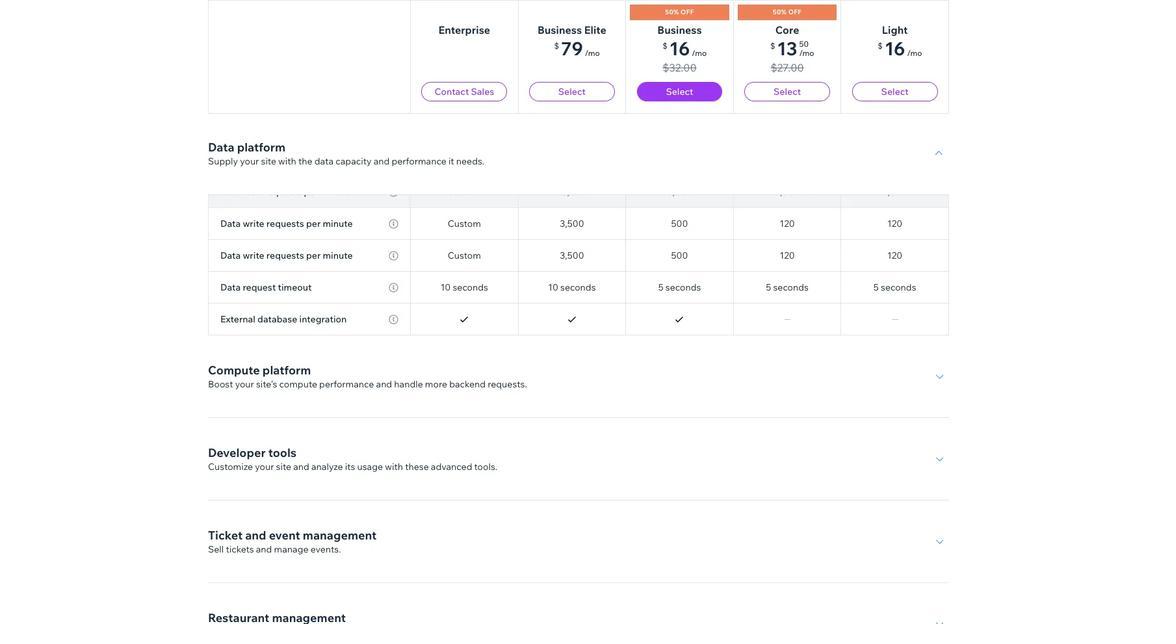 Task type: locate. For each thing, give the bounding box(es) containing it.
platform up compute
[[263, 363, 311, 378]]

compute
[[208, 363, 260, 378]]

contact sales
[[435, 86, 494, 98]]

3 custom from the top
[[448, 186, 481, 198]]

1 horizontal spatial 10 seconds
[[548, 282, 596, 293]]

1 horizontal spatial 50
[[800, 39, 809, 49]]

0 vertical spatial data read requests per minute
[[220, 154, 351, 166]]

business up the 79 on the top of page
[[538, 23, 582, 36]]

with left these at the left bottom
[[385, 461, 403, 473]]

contact
[[435, 86, 469, 98]]

0 horizontal spatial 5
[[658, 282, 664, 293]]

1 3,500 from the top
[[560, 218, 584, 230]]

50% up business $ 16 /mo $32.00
[[665, 8, 679, 16]]

performance left "it"
[[392, 155, 447, 167]]

these
[[405, 461, 429, 473]]

0 vertical spatial site
[[261, 155, 276, 167]]

1 horizontal spatial business
[[658, 23, 702, 36]]

1 horizontal spatial 5 seconds
[[766, 282, 809, 293]]

elite
[[584, 23, 607, 36]]

platform
[[237, 140, 286, 155], [263, 363, 311, 378]]

contact sales button
[[422, 82, 507, 101]]

your right supply
[[240, 155, 259, 167]]

50% off
[[665, 8, 694, 16], [773, 8, 802, 16]]

15
[[890, 90, 900, 102]]

select button down $32.00
[[637, 82, 723, 101]]

5
[[658, 282, 664, 293], [766, 282, 771, 293], [874, 282, 879, 293]]

1 business from the left
[[538, 23, 582, 36]]

requests.
[[488, 378, 527, 390]]

0 vertical spatial 500
[[671, 218, 688, 230]]

2 off from the left
[[788, 8, 802, 16]]

1 vertical spatial performance
[[319, 378, 374, 390]]

3,500
[[560, 218, 584, 230], [560, 250, 584, 261]]

1 vertical spatial read
[[243, 186, 262, 198]]

$ up 10,000
[[663, 41, 668, 51]]

1 50% from the left
[[665, 8, 679, 16]]

1 vertical spatial 50
[[674, 90, 685, 102]]

0 horizontal spatial 5 seconds
[[658, 282, 701, 293]]

0 vertical spatial read
[[243, 154, 262, 166]]

seconds
[[453, 282, 488, 293], [561, 282, 596, 293], [666, 282, 701, 293], [773, 282, 809, 293], [881, 282, 917, 293]]

off up core
[[788, 8, 802, 16]]

16 inside business $ 16 /mo $32.00
[[670, 37, 690, 60]]

1 16 from the left
[[670, 37, 690, 60]]

business
[[538, 23, 582, 36], [658, 23, 702, 36]]

1 vertical spatial data write requests per minute
[[220, 250, 353, 261]]

0 vertical spatial performance
[[392, 155, 447, 167]]

business inside business $ 16 /mo $32.00
[[658, 23, 702, 36]]

79
[[561, 37, 583, 60]]

2 3,000 from the left
[[883, 186, 908, 198]]

1 seconds from the left
[[453, 282, 488, 293]]

1 horizontal spatial off
[[788, 8, 802, 16]]

1 horizontal spatial 10
[[548, 282, 558, 293]]

/mo up 10,000
[[692, 48, 707, 58]]

1 vertical spatial write
[[243, 250, 264, 261]]

developer tools customize your site and analyze its usage with these advanced tools.
[[208, 445, 498, 473]]

0 vertical spatial 50
[[800, 39, 809, 49]]

3,000
[[775, 186, 800, 198], [883, 186, 908, 198]]

$ 79 /mo
[[554, 37, 600, 60]]

2 read from the top
[[243, 186, 262, 198]]

0 vertical spatial with
[[278, 155, 296, 167]]

50 down $32.00
[[674, 90, 685, 102]]

integration
[[299, 313, 347, 325]]

1 vertical spatial your
[[235, 378, 254, 390]]

data
[[315, 155, 334, 167]]

2 50% off from the left
[[773, 8, 802, 16]]

0 horizontal spatial performance
[[319, 378, 374, 390]]

1 horizontal spatial with
[[385, 461, 403, 473]]

2 horizontal spatial 5 seconds
[[874, 282, 917, 293]]

business elite
[[538, 23, 607, 36]]

1 horizontal spatial performance
[[392, 155, 447, 167]]

with inside the data platform supply your site with the data capacity and performance it needs.
[[278, 155, 296, 167]]

5 seconds
[[658, 282, 701, 293], [766, 282, 809, 293], [874, 282, 917, 293]]

0 vertical spatial 3,500
[[560, 218, 584, 230]]

2 horizontal spatial 5
[[874, 282, 879, 293]]

4 $ from the left
[[878, 41, 883, 51]]

site inside the data platform supply your site with the data capacity and performance it needs.
[[261, 155, 276, 167]]

50 inside the core $ 13 50 /mo $27.00
[[800, 39, 809, 49]]

and inside 'compute platform boost your site's compute performance and handle more backend requests.'
[[376, 378, 392, 390]]

enterprise
[[439, 23, 490, 36]]

10,000
[[665, 59, 695, 70]]

1 $ from the left
[[554, 41, 559, 51]]

1 horizontal spatial 3,000
[[883, 186, 908, 198]]

50
[[800, 39, 809, 49], [674, 90, 685, 102]]

data write requests per minute
[[220, 218, 353, 230], [220, 250, 353, 261]]

1 vertical spatial 500
[[671, 250, 688, 261]]

data inside the data platform supply your site with the data capacity and performance it needs.
[[208, 140, 234, 155]]

3 /mo from the left
[[800, 48, 815, 58]]

site inside developer tools customize your site and analyze its usage with these advanced tools.
[[276, 461, 291, 473]]

$ 16 /mo
[[878, 37, 922, 60]]

with left the
[[278, 155, 296, 167]]

performance
[[392, 155, 447, 167], [319, 378, 374, 390]]

1 data write requests per minute from the top
[[220, 218, 353, 230]]

3 select from the left
[[774, 86, 801, 98]]

2 500 from the top
[[671, 250, 688, 261]]

your inside 'compute platform boost your site's compute performance and handle more backend requests.'
[[235, 378, 254, 390]]

0 horizontal spatial business
[[538, 23, 582, 36]]

/mo inside business $ 16 /mo $32.00
[[692, 48, 707, 58]]

and up tickets
[[245, 528, 266, 543]]

per
[[304, 154, 319, 166], [304, 186, 319, 198], [306, 218, 321, 230], [306, 250, 321, 261]]

data read requests per minute
[[220, 154, 351, 166], [220, 186, 351, 198]]

2 /mo from the left
[[692, 48, 707, 58]]

select down $32.00
[[666, 86, 694, 98]]

$32.00
[[663, 61, 697, 74]]

0 horizontal spatial with
[[278, 155, 296, 167]]

database
[[258, 313, 297, 325]]

platform inside 'compute platform boost your site's compute performance and handle more backend requests.'
[[263, 363, 311, 378]]

site
[[261, 155, 276, 167], [276, 461, 291, 473]]

1 custom from the top
[[448, 90, 481, 102]]

1 horizontal spatial 16
[[885, 37, 905, 60]]

your down compute
[[235, 378, 254, 390]]

site down tools
[[276, 461, 291, 473]]

your inside the data platform supply your site with the data capacity and performance it needs.
[[240, 155, 259, 167]]

tools
[[268, 445, 297, 460]]

$ left 13
[[771, 41, 775, 51]]

2 50% from the left
[[773, 8, 787, 16]]

1 500 from the top
[[671, 218, 688, 230]]

performance right compute
[[319, 378, 374, 390]]

4,000
[[775, 59, 800, 70]]

tickets
[[226, 544, 254, 555]]

2 seconds from the left
[[561, 282, 596, 293]]

requests
[[264, 154, 302, 166], [264, 186, 302, 198], [266, 218, 304, 230], [266, 250, 304, 261]]

3 5 from the left
[[874, 282, 879, 293]]

with
[[278, 155, 296, 167], [385, 461, 403, 473]]

2 $ from the left
[[663, 41, 668, 51]]

business for business elite
[[538, 23, 582, 36]]

performance inside the data platform supply your site with the data capacity and performance it needs.
[[392, 155, 447, 167]]

data request timeout
[[220, 282, 312, 293]]

platform up supply
[[237, 140, 286, 155]]

50 right 13
[[800, 39, 809, 49]]

/mo inside the core $ 13 50 /mo $27.00
[[800, 48, 815, 58]]

2 5 seconds from the left
[[766, 282, 809, 293]]

0 horizontal spatial 50% off
[[665, 8, 694, 16]]

1 vertical spatial platform
[[263, 363, 311, 378]]

/mo down light
[[907, 48, 922, 58]]

event
[[269, 528, 300, 543]]

custom
[[448, 90, 481, 102], [448, 154, 481, 166], [448, 186, 481, 198], [448, 218, 481, 230], [448, 250, 481, 261]]

core $ 13 50 /mo $27.00
[[771, 23, 815, 74]]

50% up core
[[773, 8, 787, 16]]

50% off up business $ 16 /mo $32.00
[[665, 8, 694, 16]]

13
[[777, 37, 798, 60]]

$ down light
[[878, 41, 883, 51]]

50% off up core
[[773, 8, 802, 16]]

500
[[671, 218, 688, 230], [671, 250, 688, 261]]

2 vertical spatial your
[[255, 461, 274, 473]]

off
[[681, 8, 694, 16], [788, 8, 802, 16]]

1 /mo from the left
[[585, 48, 600, 58]]

1 horizontal spatial 5
[[766, 282, 771, 293]]

1 50% off from the left
[[665, 8, 694, 16]]

select down 100,000
[[558, 86, 586, 98]]

/mo
[[585, 48, 600, 58], [692, 48, 707, 58], [800, 48, 815, 58], [907, 48, 922, 58]]

100
[[564, 90, 580, 102]]

the
[[298, 155, 313, 167]]

select
[[558, 86, 586, 98], [666, 86, 694, 98], [774, 86, 801, 98], [881, 86, 909, 98]]

select down 1,500
[[881, 86, 909, 98]]

events.
[[311, 544, 341, 555]]

1 3,000 from the left
[[775, 186, 800, 198]]

120
[[780, 218, 795, 230], [888, 218, 903, 230], [780, 250, 795, 261], [888, 250, 903, 261]]

your for developer
[[255, 461, 274, 473]]

0 horizontal spatial 3,000
[[775, 186, 800, 198]]

16
[[670, 37, 690, 60], [885, 37, 905, 60]]

platform inside the data platform supply your site with the data capacity and performance it needs.
[[237, 140, 286, 155]]

manage
[[274, 544, 309, 555]]

0 horizontal spatial 10 seconds
[[441, 282, 488, 293]]

4 select from the left
[[881, 86, 909, 98]]

it
[[449, 155, 454, 167]]

1 vertical spatial 3,500
[[560, 250, 584, 261]]

0 horizontal spatial 50%
[[665, 8, 679, 16]]

0 horizontal spatial 16
[[670, 37, 690, 60]]

1 vertical spatial site
[[276, 461, 291, 473]]

0 vertical spatial write
[[243, 218, 264, 230]]

select button down $27.00 at the right
[[745, 82, 830, 101]]

/mo right 13
[[800, 48, 815, 58]]

50% off for 16
[[665, 8, 694, 16]]

1 horizontal spatial 50%
[[773, 8, 787, 16]]

1 off from the left
[[681, 8, 694, 16]]

0 horizontal spatial off
[[681, 8, 694, 16]]

your down tools
[[255, 461, 274, 473]]

4 /mo from the left
[[907, 48, 922, 58]]

4 seconds from the left
[[773, 282, 809, 293]]

0 vertical spatial your
[[240, 155, 259, 167]]

light
[[882, 23, 908, 36]]

select button down 1,500
[[852, 82, 938, 101]]

2 16 from the left
[[885, 37, 905, 60]]

3 $ from the left
[[771, 41, 775, 51]]

3 seconds from the left
[[666, 282, 701, 293]]

off up business $ 16 /mo $32.00
[[681, 8, 694, 16]]

write
[[243, 218, 264, 230], [243, 250, 264, 261]]

16 down light
[[885, 37, 905, 60]]

and down tools
[[293, 461, 309, 473]]

/mo right the 79 on the top of page
[[585, 48, 600, 58]]

0 vertical spatial data write requests per minute
[[220, 218, 353, 230]]

data
[[208, 140, 234, 155], [220, 154, 241, 166], [220, 186, 241, 198], [220, 218, 241, 230], [220, 250, 241, 261], [220, 282, 241, 293]]

1,500
[[883, 59, 907, 70]]

and inside the data platform supply your site with the data capacity and performance it needs.
[[374, 155, 390, 167]]

0 horizontal spatial 10
[[441, 282, 451, 293]]

10
[[441, 282, 451, 293], [548, 282, 558, 293]]

1 vertical spatial with
[[385, 461, 403, 473]]

read
[[243, 154, 262, 166], [243, 186, 262, 198]]

your inside developer tools customize your site and analyze its usage with these advanced tools.
[[255, 461, 274, 473]]

0 vertical spatial platform
[[237, 140, 286, 155]]

1 write from the top
[[243, 218, 264, 230]]

1 horizontal spatial 50% off
[[773, 8, 802, 16]]

select button
[[529, 82, 615, 101], [637, 82, 723, 101], [745, 82, 830, 101], [852, 82, 938, 101]]

business up 10,000
[[658, 23, 702, 36]]

2 business from the left
[[658, 23, 702, 36]]

50%
[[665, 8, 679, 16], [773, 8, 787, 16]]

16 up $32.00
[[670, 37, 690, 60]]

request
[[243, 282, 276, 293]]

1 vertical spatial data read requests per minute
[[220, 186, 351, 198]]

3 select button from the left
[[745, 82, 830, 101]]

and right the "capacity"
[[374, 155, 390, 167]]

select down $27.00 at the right
[[774, 86, 801, 98]]

$ left the 79 on the top of page
[[554, 41, 559, 51]]

5 custom from the top
[[448, 250, 481, 261]]

10 seconds
[[441, 282, 488, 293], [548, 282, 596, 293]]

sell
[[208, 544, 224, 555]]

site left the
[[261, 155, 276, 167]]

$
[[554, 41, 559, 51], [663, 41, 668, 51], [771, 41, 775, 51], [878, 41, 883, 51]]

minute
[[321, 154, 351, 166], [321, 186, 351, 198], [323, 218, 353, 230], [323, 250, 353, 261]]

your
[[240, 155, 259, 167], [235, 378, 254, 390], [255, 461, 274, 473]]

select button down 100,000
[[529, 82, 615, 101]]

compute platform boost your site's compute performance and handle more backend requests.
[[208, 363, 527, 390]]

platform for compute platform
[[263, 363, 311, 378]]

and left handle
[[376, 378, 392, 390]]



Task type: vqa. For each thing, say whether or not it's contained in the screenshot.
MAN
no



Task type: describe. For each thing, give the bounding box(es) containing it.
handle
[[394, 378, 423, 390]]

5 seconds from the left
[[881, 282, 917, 293]]

platform for data platform
[[237, 140, 286, 155]]

25,000
[[557, 186, 587, 198]]

2 10 seconds from the left
[[548, 282, 596, 293]]

50% for 13
[[773, 8, 787, 16]]

boost
[[208, 378, 233, 390]]

sales
[[471, 86, 494, 98]]

1 10 from the left
[[441, 282, 451, 293]]

1 select button from the left
[[529, 82, 615, 101]]

off for 13
[[788, 8, 802, 16]]

4 select button from the left
[[852, 82, 938, 101]]

management
[[303, 528, 377, 543]]

developer
[[208, 445, 266, 460]]

0 horizontal spatial 50
[[674, 90, 685, 102]]

advanced
[[431, 461, 472, 473]]

2 data write requests per minute from the top
[[220, 250, 353, 261]]

1 10 seconds from the left
[[441, 282, 488, 293]]

1 data read requests per minute from the top
[[220, 154, 351, 166]]

data platform supply your site with the data capacity and performance it needs.
[[208, 140, 485, 167]]

more
[[425, 378, 447, 390]]

$ inside business $ 16 /mo $32.00
[[663, 41, 668, 51]]

2 custom from the top
[[448, 154, 481, 166]]

and inside developer tools customize your site and analyze its usage with these advanced tools.
[[293, 461, 309, 473]]

2 select from the left
[[666, 86, 694, 98]]

analyze
[[311, 461, 343, 473]]

off for 16
[[681, 8, 694, 16]]

2 3,500 from the top
[[560, 250, 584, 261]]

/mo inside $ 16 /mo
[[907, 48, 922, 58]]

site for platform
[[261, 155, 276, 167]]

1 5 seconds from the left
[[658, 282, 701, 293]]

1 select from the left
[[558, 86, 586, 98]]

/mo inside $ 79 /mo
[[585, 48, 600, 58]]

50% for 16
[[665, 8, 679, 16]]

$ inside $ 16 /mo
[[878, 41, 883, 51]]

your for data
[[240, 155, 259, 167]]

2 select button from the left
[[637, 82, 723, 101]]

and right tickets
[[256, 544, 272, 555]]

capacity
[[336, 155, 372, 167]]

supply
[[208, 155, 238, 167]]

external database integration
[[220, 313, 347, 325]]

core
[[775, 23, 799, 36]]

your for compute
[[235, 378, 254, 390]]

100,000
[[554, 59, 590, 70]]

business $ 16 /mo $32.00
[[658, 23, 707, 74]]

with inside developer tools customize your site and analyze its usage with these advanced tools.
[[385, 461, 403, 473]]

customize
[[208, 461, 253, 473]]

site for tools
[[276, 461, 291, 473]]

5,000
[[667, 186, 692, 198]]

external
[[220, 313, 256, 325]]

timeout
[[278, 282, 312, 293]]

2 write from the top
[[243, 250, 264, 261]]

3 5 seconds from the left
[[874, 282, 917, 293]]

20
[[782, 90, 793, 102]]

2 10 from the left
[[548, 282, 558, 293]]

usage
[[357, 461, 383, 473]]

ticket and event management sell tickets and manage events.
[[208, 528, 377, 555]]

backend
[[449, 378, 486, 390]]

performance inside 'compute platform boost your site's compute performance and handle more backend requests.'
[[319, 378, 374, 390]]

compute
[[279, 378, 317, 390]]

1 5 from the left
[[658, 282, 664, 293]]

$ inside the core $ 13 50 /mo $27.00
[[771, 41, 775, 51]]

4 custom from the top
[[448, 218, 481, 230]]

business for business $ 16 /mo $32.00
[[658, 23, 702, 36]]

2 data read requests per minute from the top
[[220, 186, 351, 198]]

needs.
[[456, 155, 485, 167]]

$27.00
[[771, 61, 804, 74]]

$ inside $ 79 /mo
[[554, 41, 559, 51]]

its
[[345, 461, 355, 473]]

1 read from the top
[[243, 154, 262, 166]]

tools.
[[474, 461, 498, 473]]

2 5 from the left
[[766, 282, 771, 293]]

50% off for 13
[[773, 8, 802, 16]]

site's
[[256, 378, 277, 390]]

ticket
[[208, 528, 243, 543]]



